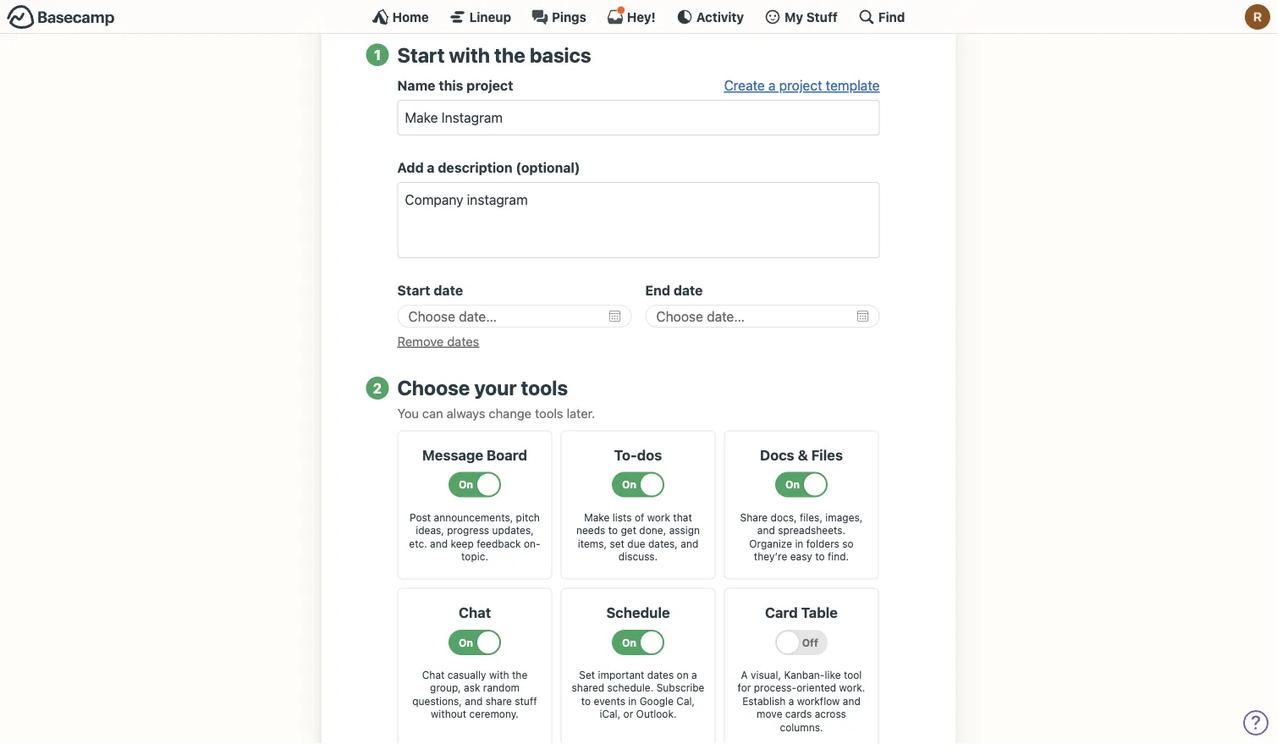 Task type: locate. For each thing, give the bounding box(es) containing it.
and
[[758, 524, 775, 536], [430, 538, 448, 549], [681, 538, 699, 549], [465, 695, 483, 707], [843, 695, 861, 707]]

add a description (optional)
[[398, 160, 580, 176]]

a right on
[[692, 669, 697, 681]]

Choose date… field
[[398, 305, 632, 327], [646, 305, 880, 327]]

share docs, files, images, and spreadsheets. organize in folders so they're easy to find.
[[740, 511, 863, 563]]

a right create
[[769, 78, 776, 94]]

project for this
[[467, 78, 513, 94]]

project down start with the basics
[[467, 78, 513, 94]]

and down work.
[[843, 695, 861, 707]]

2 choose date… field from the left
[[646, 305, 880, 327]]

start up the name
[[398, 43, 445, 66]]

and down assign
[[681, 538, 699, 549]]

dates left on
[[648, 669, 674, 681]]

or
[[624, 708, 634, 720]]

1 project from the left
[[467, 78, 513, 94]]

set
[[610, 538, 625, 549]]

the down the lineup on the top
[[495, 43, 526, 66]]

stuff
[[807, 9, 838, 24]]

work.
[[840, 682, 866, 694]]

tools left later.
[[535, 405, 564, 420]]

table
[[801, 604, 838, 621]]

0 horizontal spatial to
[[581, 695, 591, 707]]

choose your tools
[[398, 376, 568, 400]]

0 horizontal spatial dates
[[447, 334, 480, 348]]

0 horizontal spatial date
[[434, 283, 463, 299]]

lineup link
[[449, 8, 511, 25]]

due
[[628, 538, 646, 549]]

a right the add
[[427, 160, 435, 176]]

1 date from the left
[[434, 283, 463, 299]]

1 horizontal spatial dates
[[648, 669, 674, 681]]

start
[[398, 43, 445, 66], [398, 283, 431, 299]]

basics
[[530, 43, 591, 66]]

choose date… field for start date
[[398, 305, 632, 327]]

feedback
[[477, 538, 521, 549]]

1 horizontal spatial project
[[780, 78, 823, 94]]

group,
[[430, 682, 461, 694]]

files
[[812, 447, 843, 463]]

docs,
[[771, 511, 797, 523]]

name
[[398, 78, 436, 94]]

questions,
[[413, 695, 462, 707]]

choose date… field for end date
[[646, 305, 880, 327]]

Name this project text field
[[398, 100, 880, 136]]

a up cards
[[789, 695, 794, 707]]

pitch
[[516, 511, 540, 523]]

to
[[609, 524, 618, 536], [815, 551, 825, 563], [581, 695, 591, 707]]

card table
[[765, 604, 838, 621]]

done,
[[640, 524, 667, 536]]

1 vertical spatial with
[[489, 669, 509, 681]]

the
[[495, 43, 526, 66], [512, 669, 528, 681]]

1 horizontal spatial date
[[674, 283, 703, 299]]

your
[[474, 376, 517, 400]]

0 vertical spatial tools
[[521, 376, 568, 400]]

folders
[[807, 538, 840, 549]]

lineup
[[470, 9, 511, 24]]

tools up change
[[521, 376, 568, 400]]

start date
[[398, 283, 463, 299]]

start with the basics
[[398, 43, 591, 66]]

project left template
[[780, 78, 823, 94]]

and inside a visual, kanban-like tool for process-oriented work. establish a workflow and move cards across columns.
[[843, 695, 861, 707]]

pings button
[[532, 8, 587, 25]]

date for start date
[[434, 283, 463, 299]]

&
[[798, 447, 808, 463]]

to inside make lists of work that needs to get done, assign items, set due dates, and discuss.
[[609, 524, 618, 536]]

0 vertical spatial the
[[495, 43, 526, 66]]

in
[[795, 538, 804, 549], [628, 695, 637, 707]]

with up name this project
[[449, 43, 490, 66]]

dates right the remove
[[447, 334, 480, 348]]

1 vertical spatial chat
[[422, 669, 445, 681]]

assign
[[669, 524, 700, 536]]

announcements,
[[434, 511, 513, 523]]

2 project from the left
[[780, 78, 823, 94]]

tools
[[521, 376, 568, 400], [535, 405, 564, 420]]

without
[[431, 708, 467, 720]]

template
[[826, 78, 880, 94]]

a inside set important dates on a shared schedule. subscribe to events in google cal, ical, or outlook.
[[692, 669, 697, 681]]

1 vertical spatial start
[[398, 283, 431, 299]]

to up set
[[609, 524, 618, 536]]

1 horizontal spatial to
[[609, 524, 618, 536]]

2 date from the left
[[674, 283, 703, 299]]

process-
[[754, 682, 797, 694]]

to-
[[614, 447, 637, 463]]

later.
[[567, 405, 595, 420]]

and up organize
[[758, 524, 775, 536]]

and down 'ask'
[[465, 695, 483, 707]]

chat down topic.
[[459, 604, 491, 621]]

1 vertical spatial to
[[815, 551, 825, 563]]

and inside post announcements, pitch ideas, progress updates, etc. and keep feedback on- topic.
[[430, 538, 448, 549]]

that
[[673, 511, 692, 523]]

my stuff button
[[765, 8, 838, 25]]

in inside the share docs, files, images, and spreadsheets. organize in folders so they're easy to find.
[[795, 538, 804, 549]]

in down the schedule.
[[628, 695, 637, 707]]

date up the remove dates link
[[434, 283, 463, 299]]

1 horizontal spatial choose date… field
[[646, 305, 880, 327]]

1 horizontal spatial chat
[[459, 604, 491, 621]]

with
[[449, 43, 490, 66], [489, 669, 509, 681]]

0 horizontal spatial project
[[467, 78, 513, 94]]

with up random
[[489, 669, 509, 681]]

chat up group,
[[422, 669, 445, 681]]

2 vertical spatial to
[[581, 695, 591, 707]]

0 horizontal spatial choose date… field
[[398, 305, 632, 327]]

to down 'folders'
[[815, 551, 825, 563]]

my stuff
[[785, 9, 838, 24]]

1 choose date… field from the left
[[398, 305, 632, 327]]

project
[[467, 78, 513, 94], [780, 78, 823, 94]]

a
[[769, 78, 776, 94], [427, 160, 435, 176], [692, 669, 697, 681], [789, 695, 794, 707]]

1 vertical spatial the
[[512, 669, 528, 681]]

activity link
[[676, 8, 744, 25]]

2
[[373, 380, 382, 396]]

and down ideas, on the bottom
[[430, 538, 448, 549]]

to down shared
[[581, 695, 591, 707]]

needs
[[577, 524, 606, 536]]

start for start date
[[398, 283, 431, 299]]

0 vertical spatial with
[[449, 43, 490, 66]]

of
[[635, 511, 645, 523]]

to inside set important dates on a shared schedule. subscribe to events in google cal, ical, or outlook.
[[581, 695, 591, 707]]

oriented
[[797, 682, 837, 694]]

chat inside the chat casually with the group, ask random questions, and share stuff without ceremony.
[[422, 669, 445, 681]]

2 horizontal spatial to
[[815, 551, 825, 563]]

items,
[[578, 538, 607, 549]]

0 vertical spatial chat
[[459, 604, 491, 621]]

0 vertical spatial in
[[795, 538, 804, 549]]

ical,
[[600, 708, 621, 720]]

Add a description (optional) text field
[[398, 182, 880, 258]]

name this project
[[398, 78, 513, 94]]

0 vertical spatial to
[[609, 524, 618, 536]]

and inside the chat casually with the group, ask random questions, and share stuff without ceremony.
[[465, 695, 483, 707]]

make
[[584, 511, 610, 523]]

switch accounts image
[[7, 4, 115, 30]]

find button
[[858, 8, 905, 25]]

1 horizontal spatial in
[[795, 538, 804, 549]]

dates
[[447, 334, 480, 348], [648, 669, 674, 681]]

create a project template
[[724, 78, 880, 94]]

start up the remove
[[398, 283, 431, 299]]

2 start from the top
[[398, 283, 431, 299]]

1 start from the top
[[398, 43, 445, 66]]

spreadsheets.
[[778, 524, 846, 536]]

card
[[765, 604, 798, 621]]

keep
[[451, 538, 474, 549]]

chat for chat
[[459, 604, 491, 621]]

(optional)
[[516, 160, 580, 176]]

0 vertical spatial start
[[398, 43, 445, 66]]

0 horizontal spatial chat
[[422, 669, 445, 681]]

choose
[[398, 376, 470, 400]]

date
[[434, 283, 463, 299], [674, 283, 703, 299]]

docs & files
[[760, 447, 843, 463]]

set important dates on a shared schedule. subscribe to events in google cal, ical, or outlook.
[[572, 669, 705, 720]]

schedule.
[[607, 682, 654, 694]]

the up random
[[512, 669, 528, 681]]

date right end
[[674, 283, 703, 299]]

0 horizontal spatial in
[[628, 695, 637, 707]]

get
[[621, 524, 637, 536]]

in up easy
[[795, 538, 804, 549]]

updates,
[[492, 524, 534, 536]]

random
[[483, 682, 520, 694]]

across
[[815, 708, 847, 720]]

1 vertical spatial dates
[[648, 669, 674, 681]]

dos
[[637, 447, 662, 463]]

1 vertical spatial in
[[628, 695, 637, 707]]

etc.
[[409, 538, 427, 549]]



Task type: vqa. For each thing, say whether or not it's contained in the screenshot.


Task type: describe. For each thing, give the bounding box(es) containing it.
start for start with the basics
[[398, 43, 445, 66]]

topic.
[[461, 551, 488, 563]]

message board
[[422, 447, 527, 463]]

dates,
[[648, 538, 678, 549]]

images,
[[826, 511, 863, 523]]

the inside the chat casually with the group, ask random questions, and share stuff without ceremony.
[[512, 669, 528, 681]]

and inside make lists of work that needs to get done, assign items, set due dates, and discuss.
[[681, 538, 699, 549]]

kanban-
[[784, 669, 825, 681]]

remove dates link
[[398, 334, 480, 348]]

message
[[422, 447, 484, 463]]

schedule
[[607, 604, 670, 621]]

stuff
[[515, 695, 537, 707]]

post announcements, pitch ideas, progress updates, etc. and keep feedback on- topic.
[[409, 511, 541, 563]]

create
[[724, 78, 765, 94]]

hey! button
[[607, 6, 656, 25]]

post
[[410, 511, 431, 523]]

to-dos
[[614, 447, 662, 463]]

cards
[[786, 708, 812, 720]]

hey!
[[627, 9, 656, 24]]

can
[[422, 405, 443, 420]]

cal,
[[677, 695, 695, 707]]

main element
[[0, 0, 1278, 34]]

you
[[398, 405, 419, 420]]

to inside the share docs, files, images, and spreadsheets. organize in folders so they're easy to find.
[[815, 551, 825, 563]]

find.
[[828, 551, 849, 563]]

my
[[785, 9, 804, 24]]

pings
[[552, 9, 587, 24]]

casually
[[448, 669, 486, 681]]

ruby image
[[1245, 4, 1271, 30]]

home link
[[372, 8, 429, 25]]

date for end date
[[674, 283, 703, 299]]

with inside the chat casually with the group, ask random questions, and share stuff without ceremony.
[[489, 669, 509, 681]]

remove
[[398, 334, 444, 348]]

like
[[825, 669, 841, 681]]

make lists of work that needs to get done, assign items, set due dates, and discuss.
[[577, 511, 700, 563]]

a inside a visual, kanban-like tool for process-oriented work. establish a workflow and move cards across columns.
[[789, 695, 794, 707]]

workflow
[[797, 695, 840, 707]]

change
[[489, 405, 532, 420]]

end date
[[646, 283, 703, 299]]

organize
[[750, 538, 792, 549]]

important
[[598, 669, 645, 681]]

1
[[374, 46, 381, 63]]

they're
[[754, 551, 788, 563]]

chat for chat casually with the group, ask random questions, and share stuff without ceremony.
[[422, 669, 445, 681]]

add
[[398, 160, 424, 176]]

dates inside set important dates on a shared schedule. subscribe to events in google cal, ical, or outlook.
[[648, 669, 674, 681]]

discuss.
[[619, 551, 658, 563]]

a visual, kanban-like tool for process-oriented work. establish a workflow and move cards across columns.
[[738, 669, 866, 733]]

move
[[757, 708, 783, 720]]

on-
[[524, 538, 541, 549]]

activity
[[697, 9, 744, 24]]

you can always change tools later.
[[398, 405, 595, 420]]

lists
[[613, 511, 632, 523]]

1 vertical spatial tools
[[535, 405, 564, 420]]

work
[[647, 511, 671, 523]]

ceremony.
[[470, 708, 519, 720]]

outlook.
[[636, 708, 677, 720]]

share
[[740, 511, 768, 523]]

0 vertical spatial dates
[[447, 334, 480, 348]]

chat casually with the group, ask random questions, and share stuff without ceremony.
[[413, 669, 537, 720]]

establish
[[743, 695, 786, 707]]

find
[[879, 9, 905, 24]]

google
[[640, 695, 674, 707]]

remove dates
[[398, 334, 480, 348]]

project for a
[[780, 78, 823, 94]]

easy
[[791, 551, 813, 563]]

create a project template link
[[724, 78, 880, 94]]

board
[[487, 447, 527, 463]]

this
[[439, 78, 464, 94]]

a
[[741, 669, 748, 681]]

end
[[646, 283, 671, 299]]

in inside set important dates on a shared schedule. subscribe to events in google cal, ical, or outlook.
[[628, 695, 637, 707]]

and inside the share docs, files, images, and spreadsheets. organize in folders so they're easy to find.
[[758, 524, 775, 536]]

always
[[447, 405, 486, 420]]

tool
[[844, 669, 862, 681]]

description
[[438, 160, 513, 176]]

subscribe
[[657, 682, 705, 694]]

ideas,
[[416, 524, 444, 536]]

for
[[738, 682, 751, 694]]



